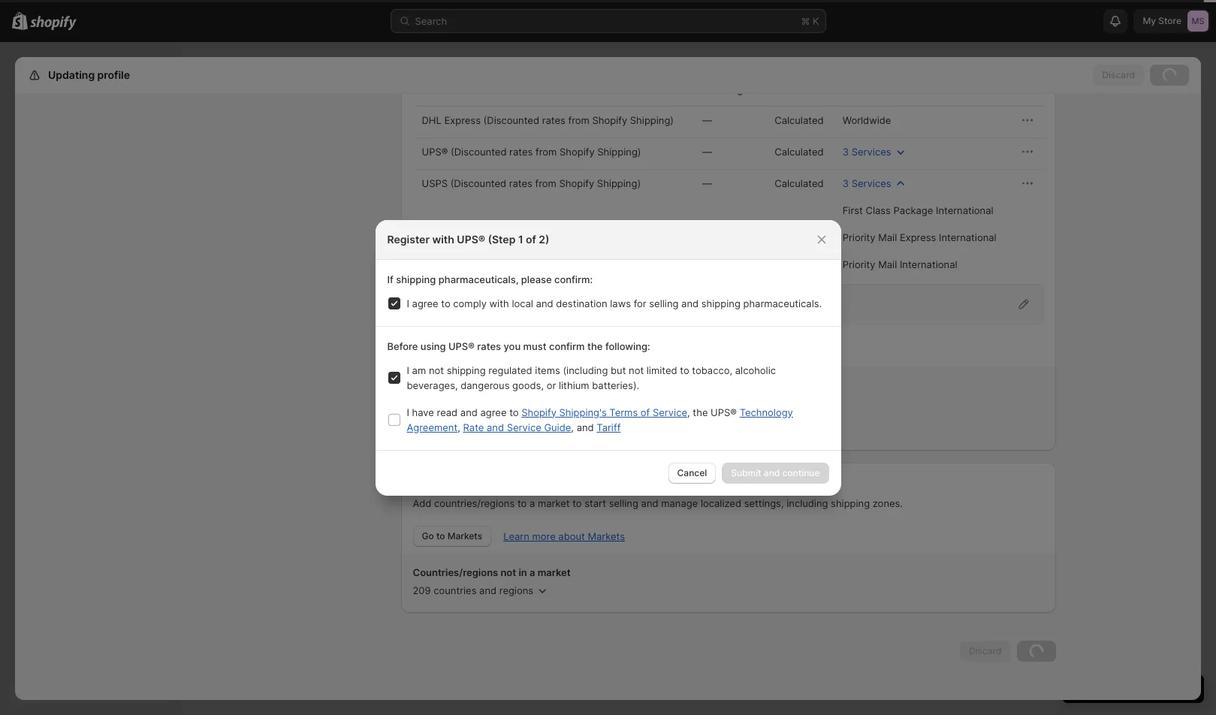 Task type: locate. For each thing, give the bounding box(es) containing it.
carrier name button
[[421, 75, 500, 104]]

1 vertical spatial service
[[507, 421, 541, 433]]

add
[[422, 344, 439, 355], [413, 497, 432, 509]]

of right terms
[[641, 406, 650, 418]]

2 horizontal spatial not
[[629, 364, 644, 376]]

add inside button
[[422, 344, 439, 355]]

if shipping pharmaceuticals, please confirm:
[[387, 273, 593, 285]]

1 markets from the left
[[447, 530, 482, 542]]

1 vertical spatial agree
[[480, 406, 507, 418]]

2 3 services from the top
[[843, 177, 891, 189]]

transit time
[[775, 83, 829, 95]]

2 mail from the top
[[878, 258, 897, 270]]

1 vertical spatial market
[[538, 566, 571, 578]]

goods,
[[512, 379, 544, 391]]

selling inside "register with ups® (step 1 of 2)" dialog
[[649, 297, 679, 309]]

start
[[585, 497, 606, 509]]

0 vertical spatial mail
[[878, 231, 897, 243]]

1 horizontal spatial not
[[501, 566, 516, 578]]

2 a from the top
[[530, 566, 535, 578]]

and down by
[[494, 398, 512, 410]]

i left am
[[407, 364, 409, 376]]

0 vertical spatial agree
[[412, 297, 438, 309]]

agree up zone on the bottom left
[[480, 406, 507, 418]]

a for in
[[530, 566, 535, 578]]

transit
[[775, 83, 806, 95]]

add for add countries/regions to a market to start selling and manage localized settings, including shipping zones.
[[413, 497, 432, 509]]

(discounted for usps
[[450, 177, 506, 189]]

3 down worldwide
[[843, 146, 849, 158]]

0 vertical spatial international
[[936, 204, 994, 216]]

1 calculated from the top
[[775, 114, 824, 126]]

markets down countries/regions
[[447, 530, 482, 542]]

to up rate and service guide link
[[509, 406, 519, 418]]

local
[[512, 297, 533, 309]]

2 i from the top
[[407, 364, 409, 376]]

0 vertical spatial of
[[526, 233, 536, 245]]

localized
[[701, 497, 741, 509]]

agree
[[412, 297, 438, 309], [480, 406, 507, 418]]

shipping) for ups® (discounted rates from shopify shipping)
[[597, 146, 641, 158]]

1 vertical spatial i
[[407, 364, 409, 376]]

express right dhl
[[444, 114, 481, 126]]

0 vertical spatial a
[[530, 497, 535, 509]]

to
[[441, 297, 450, 309], [680, 364, 689, 376], [509, 406, 519, 418], [518, 497, 527, 509], [573, 497, 582, 509], [436, 530, 445, 542]]

regions
[[514, 398, 549, 410], [499, 584, 533, 596]]

0 countries and regions button
[[440, 394, 565, 415]]

services up worldwide
[[843, 83, 882, 95]]

regions for 0 countries and regions
[[514, 398, 549, 410]]

your
[[514, 380, 535, 392]]

0 vertical spatial 3
[[843, 146, 849, 158]]

zone
[[474, 425, 496, 437]]

the up the (including
[[587, 340, 603, 352]]

0 vertical spatial countries
[[449, 398, 492, 410]]

carrier
[[423, 83, 455, 95]]

register
[[387, 233, 430, 245]]

1 vertical spatial of
[[641, 406, 650, 418]]

0 vertical spatial selling
[[649, 297, 679, 309]]

markets right about
[[588, 530, 625, 542]]

3 calculated from the top
[[775, 177, 824, 189]]

1 a from the top
[[530, 497, 535, 509]]

1 horizontal spatial the
[[693, 406, 708, 418]]

shopify image
[[30, 16, 77, 31]]

go
[[422, 530, 434, 542]]

ups® up usps
[[422, 146, 448, 158]]

international down priority mail express international
[[900, 258, 957, 270]]

2 — from the top
[[702, 146, 712, 158]]

, left rate
[[458, 421, 460, 433]]

2 vertical spatial i
[[407, 406, 409, 418]]

, up cancel
[[687, 406, 690, 418]]

1 horizontal spatial express
[[900, 231, 936, 243]]

selling right for
[[649, 297, 679, 309]]

services inside button
[[852, 146, 891, 158]]

learn more about markets link
[[503, 530, 625, 542]]

0 vertical spatial calculated
[[775, 114, 824, 126]]

rate
[[442, 344, 459, 355]]

market
[[538, 497, 570, 509], [538, 566, 571, 578]]

1 vertical spatial from
[[536, 146, 557, 158]]

the down tobacco,
[[693, 406, 708, 418]]

2 vertical spatial calculated
[[775, 177, 824, 189]]

i
[[407, 297, 409, 309], [407, 364, 409, 376], [407, 406, 409, 418]]

from down 'ups® (discounted rates from shopify shipping)'
[[535, 177, 557, 189]]

2)
[[539, 233, 550, 245]]

3 services for 3 services dropdown button
[[843, 177, 891, 189]]

1 horizontal spatial service
[[653, 406, 687, 418]]

ups® (discounted rates from shopify shipping)
[[422, 146, 641, 158]]

register with ups® (step 1 of 2) dialog
[[0, 220, 1216, 495]]

, down i have read and agree to shopify shipping's terms of service , the ups®
[[571, 421, 574, 433]]

1 market from the top
[[538, 497, 570, 509]]

1 vertical spatial the
[[693, 406, 708, 418]]

a up more
[[530, 497, 535, 509]]

i left have
[[407, 406, 409, 418]]

confirm
[[549, 340, 585, 352]]

market right in at bottom left
[[538, 566, 571, 578]]

zones.
[[873, 497, 903, 509]]

3 services down worldwide
[[843, 146, 891, 158]]

1 vertical spatial countries
[[434, 584, 477, 596]]

1 vertical spatial express
[[900, 231, 936, 243]]

agree up using
[[412, 297, 438, 309]]

regions down your
[[514, 398, 549, 410]]

— for dhl express (discounted rates from shopify shipping)
[[702, 114, 712, 126]]

0 vertical spatial shipping)
[[630, 114, 674, 126]]

1 horizontal spatial ,
[[571, 421, 574, 433]]

0 horizontal spatial agree
[[412, 297, 438, 309]]

with down 'please'
[[508, 298, 527, 310]]

using
[[421, 340, 446, 352]]

1 vertical spatial 3 services
[[843, 177, 891, 189]]

cancel button
[[668, 462, 716, 483]]

with
[[432, 233, 454, 245], [489, 297, 509, 309], [508, 298, 527, 310]]

1 3 services from the top
[[843, 146, 891, 158]]

1 vertical spatial international
[[939, 231, 997, 243]]

usps (discounted rates from shopify shipping)
[[422, 177, 641, 189]]

0 horizontal spatial service
[[507, 421, 541, 433]]

regions down in at bottom left
[[499, 584, 533, 596]]

1 3 from the top
[[843, 146, 849, 158]]

tobacco,
[[692, 364, 732, 376]]

1 priority from the top
[[843, 231, 876, 243]]

3 services inside button
[[843, 146, 891, 158]]

2 vertical spatial —
[[702, 177, 712, 189]]

3 services for 3 services button
[[843, 146, 891, 158]]

services up class
[[852, 177, 891, 189]]

,
[[687, 406, 690, 418], [458, 421, 460, 433], [571, 421, 574, 433]]

1 horizontal spatial markets
[[588, 530, 625, 542]]

3 — from the top
[[702, 177, 712, 189]]

rates up 'ups® (discounted rates from shopify shipping)'
[[542, 114, 566, 126]]

countries down countries/regions
[[434, 584, 477, 596]]

and
[[536, 297, 553, 309], [681, 297, 699, 309], [494, 398, 512, 410], [460, 406, 478, 418], [487, 421, 504, 433], [577, 421, 594, 433], [641, 497, 659, 509], [479, 584, 497, 596]]

0 vertical spatial the
[[587, 340, 603, 352]]

1 vertical spatial add
[[413, 497, 432, 509]]

calculated
[[775, 114, 824, 126], [775, 146, 824, 158], [775, 177, 824, 189]]

add for add rate
[[422, 344, 439, 355]]

service down the limited in the bottom of the page
[[653, 406, 687, 418]]

(discounted right usps
[[450, 177, 506, 189]]

0 vertical spatial add
[[422, 344, 439, 355]]

shipping down items
[[537, 380, 578, 392]]

(including
[[563, 364, 608, 376]]

2 calculated from the top
[[775, 146, 824, 158]]

1 vertical spatial regions
[[499, 584, 533, 596]]

from down "dhl express (discounted rates from shopify shipping)"
[[536, 146, 557, 158]]

add countries/regions to a market to start selling and manage localized settings, including shipping zones.
[[413, 497, 903, 509]]

mail
[[878, 231, 897, 243], [878, 258, 897, 270]]

0 vertical spatial 3 services
[[843, 146, 891, 158]]

3 services up class
[[843, 177, 891, 189]]

services up 3 services dropdown button
[[852, 146, 891, 158]]

regulated
[[489, 364, 532, 376]]

services inside dropdown button
[[852, 177, 891, 189]]

shopify inside "register with ups® (step 1 of 2)" dialog
[[521, 406, 557, 418]]

i inside "i am not shipping regulated items (including but not limited to tobacco, alcoholic beverages, dangerous goods, or lithium batteries)."
[[407, 364, 409, 376]]

1 vertical spatial priority
[[843, 258, 876, 270]]

0 horizontal spatial ,
[[458, 421, 460, 433]]

express down first class package international on the right of the page
[[900, 231, 936, 243]]

international right 'package'
[[936, 204, 994, 216]]

priority mail express international
[[843, 231, 997, 243]]

first
[[843, 204, 863, 216]]

1 vertical spatial mail
[[878, 258, 897, 270]]

the
[[587, 340, 603, 352], [693, 406, 708, 418]]

name
[[458, 83, 483, 95]]

1 vertical spatial (discounted
[[451, 146, 507, 158]]

1 vertical spatial shipping)
[[597, 146, 641, 158]]

2 3 from the top
[[843, 177, 849, 189]]

2 horizontal spatial ,
[[687, 406, 690, 418]]

(discounted for ups®
[[451, 146, 507, 158]]

3 inside dropdown button
[[843, 177, 849, 189]]

handling fee
[[702, 83, 761, 95]]

⌘ k
[[801, 15, 819, 27]]

register with ups® (step 1 of 2)
[[387, 233, 550, 245]]

1 horizontal spatial selling
[[649, 297, 679, 309]]

zones
[[581, 380, 609, 392]]

mail down priority mail express international
[[878, 258, 897, 270]]

with inside settings dialog
[[508, 298, 527, 310]]

selling right start
[[609, 497, 638, 509]]

0 horizontal spatial markets
[[447, 530, 482, 542]]

0 horizontal spatial not
[[429, 364, 444, 376]]

rates up usps (discounted rates from shopify shipping)
[[509, 146, 533, 158]]

(step
[[488, 233, 516, 245]]

add left rate
[[422, 344, 439, 355]]

international
[[936, 204, 994, 216], [939, 231, 997, 243], [900, 258, 957, 270]]

not left in at bottom left
[[501, 566, 516, 578]]

dhl express (discounted rates from shopify shipping)
[[422, 114, 674, 126]]

0 vertical spatial service
[[653, 406, 687, 418]]

0 vertical spatial —
[[702, 114, 712, 126]]

create zone
[[440, 425, 496, 437]]

from up 'ups® (discounted rates from shopify shipping)'
[[568, 114, 590, 126]]

2 priority from the top
[[843, 258, 876, 270]]

settings,
[[744, 497, 784, 509]]

2 vertical spatial services
[[852, 177, 891, 189]]

countries down covered
[[449, 398, 492, 410]]

shipping
[[396, 273, 436, 285], [701, 297, 741, 309], [447, 364, 486, 376], [537, 380, 578, 392], [831, 497, 870, 509]]

0 horizontal spatial the
[[587, 340, 603, 352]]

0 vertical spatial express
[[444, 114, 481, 126]]

ups® inside settings dialog
[[422, 146, 448, 158]]

i for i am not shipping regulated items (including but not limited to tobacco, alcoholic beverages, dangerous goods, or lithium batteries).
[[407, 364, 409, 376]]

rates inside "register with ups® (step 1 of 2)" dialog
[[477, 340, 501, 352]]

a right in at bottom left
[[530, 566, 535, 578]]

rates left you
[[477, 340, 501, 352]]

1 vertical spatial selling
[[609, 497, 638, 509]]

not right but
[[629, 364, 644, 376]]

add up go
[[413, 497, 432, 509]]

guide
[[544, 421, 571, 433]]

1 — from the top
[[702, 114, 712, 126]]

(discounted up usps (discounted rates from shopify shipping)
[[451, 146, 507, 158]]

usps
[[422, 177, 448, 189]]

2 market from the top
[[538, 566, 571, 578]]

1 mail from the top
[[878, 231, 897, 243]]

a
[[530, 497, 535, 509], [530, 566, 535, 578]]

service
[[653, 406, 687, 418], [507, 421, 541, 433]]

3 i from the top
[[407, 406, 409, 418]]

calculated for usps (discounted rates from shopify shipping)
[[775, 177, 824, 189]]

by
[[500, 380, 511, 392]]

i agree to comply with local and destination laws for selling and shipping pharmaceuticals.
[[407, 297, 822, 309]]

countries
[[449, 398, 492, 410], [434, 584, 477, 596]]

confirm:
[[554, 273, 593, 285]]

2 vertical spatial (discounted
[[450, 177, 506, 189]]

and up rate
[[460, 406, 478, 418]]

and right local on the left top of the page
[[536, 297, 553, 309]]

but
[[611, 364, 626, 376]]

(discounted up 'ups® (discounted rates from shopify shipping)'
[[483, 114, 539, 126]]

i left orders
[[407, 297, 409, 309]]

2 vertical spatial from
[[535, 177, 557, 189]]

1 vertical spatial a
[[530, 566, 535, 578]]

regions for 209 countries and regions
[[499, 584, 533, 596]]

not covered by your shipping zones
[[440, 380, 609, 392]]

3 services button
[[834, 141, 917, 162]]

3 services inside dropdown button
[[843, 177, 891, 189]]

in
[[519, 566, 527, 578]]

0 horizontal spatial selling
[[609, 497, 638, 509]]

if
[[387, 273, 393, 285]]

from for ups® (discounted rates from shopify shipping)
[[536, 146, 557, 158]]

1 vertical spatial services
[[852, 146, 891, 158]]

1 vertical spatial 3
[[843, 177, 849, 189]]

3 for 3 services dropdown button
[[843, 177, 849, 189]]

carrier name
[[423, 83, 483, 95]]

rates down 'ups® (discounted rates from shopify shipping)'
[[509, 177, 533, 189]]

0 vertical spatial priority
[[843, 231, 876, 243]]

mail down class
[[878, 231, 897, 243]]

market up more
[[538, 497, 570, 509]]

3 inside button
[[843, 146, 849, 158]]

2 vertical spatial shipping)
[[597, 177, 641, 189]]

international down first class package international on the right of the page
[[939, 231, 997, 243]]

1 vertical spatial —
[[702, 146, 712, 158]]

comply
[[453, 297, 487, 309]]

3
[[843, 146, 849, 158], [843, 177, 849, 189]]

to right the limited in the bottom of the page
[[680, 364, 689, 376]]

not up beverages,
[[429, 364, 444, 376]]

of right 1 at left
[[526, 233, 536, 245]]

shipping's
[[559, 406, 607, 418]]

0 vertical spatial market
[[538, 497, 570, 509]]

shipping left zones.
[[831, 497, 870, 509]]

0 vertical spatial i
[[407, 297, 409, 309]]

3 up first
[[843, 177, 849, 189]]

pharmaceuticals,
[[439, 273, 519, 285]]

shipping up covered
[[447, 364, 486, 376]]

mail for international
[[878, 258, 897, 270]]

service down 0 countries and regions button
[[507, 421, 541, 433]]

to left 'comply'
[[441, 297, 450, 309]]

not
[[429, 364, 444, 376], [629, 364, 644, 376], [501, 566, 516, 578]]

1 i from the top
[[407, 297, 409, 309]]

destination
[[556, 297, 607, 309]]

0 vertical spatial regions
[[514, 398, 549, 410]]

alcoholic
[[735, 364, 776, 376]]

first class package international
[[843, 204, 994, 216]]

1 vertical spatial calculated
[[775, 146, 824, 158]]



Task type: vqa. For each thing, say whether or not it's contained in the screenshot.
topmost countries
yes



Task type: describe. For each thing, give the bounding box(es) containing it.
covered
[[459, 380, 497, 392]]

0 horizontal spatial of
[[526, 233, 536, 245]]

shipping left "pharmaceuticals."
[[701, 297, 741, 309]]

mail for express
[[878, 231, 897, 243]]

priority mail international
[[843, 258, 957, 270]]

create zone button
[[431, 421, 505, 442]]

shipping) for usps (discounted rates from shopify shipping)
[[597, 177, 641, 189]]

0 vertical spatial services
[[843, 83, 882, 95]]

orders protected with shopify-powered
[[426, 298, 612, 310]]

and down "countries/regions not in a market"
[[479, 584, 497, 596]]

shipping inside "i am not shipping regulated items (including but not limited to tobacco, alcoholic beverages, dangerous goods, or lithium batteries)."
[[447, 364, 486, 376]]

2 vertical spatial international
[[900, 258, 957, 270]]

and left manage
[[641, 497, 659, 509]]

add rate button
[[413, 340, 468, 361]]

technology agreement link
[[407, 406, 793, 433]]

to inside "i am not shipping regulated items (including but not limited to tobacco, alcoholic beverages, dangerous goods, or lithium batteries)."
[[680, 364, 689, 376]]

shipping right if
[[396, 273, 436, 285]]

to up learn
[[518, 497, 527, 509]]

markets inside go to markets link
[[447, 530, 482, 542]]

updating
[[48, 68, 95, 81]]

settings dialog
[[15, 0, 1201, 700]]

i have read and agree to shopify shipping's terms of service , the ups®
[[407, 406, 737, 418]]

cancel
[[677, 467, 707, 478]]

dhl
[[422, 114, 442, 126]]

a for to
[[530, 497, 535, 509]]

countries/regions not in a market
[[413, 566, 571, 578]]

from for usps (discounted rates from shopify shipping)
[[535, 177, 557, 189]]

page loading bar progress bar
[[0, 0, 1216, 2]]

market for in
[[538, 566, 571, 578]]

market for to
[[538, 497, 570, 509]]

0 vertical spatial from
[[568, 114, 590, 126]]

tariff
[[597, 421, 621, 433]]

dangerous
[[461, 379, 510, 391]]

manage
[[661, 497, 698, 509]]

calculated for dhl express (discounted rates from shopify shipping)
[[775, 114, 824, 126]]

0 vertical spatial (discounted
[[483, 114, 539, 126]]

technology agreement
[[407, 406, 793, 433]]

updating profile
[[48, 68, 130, 81]]

0 countries and regions
[[440, 398, 549, 410]]

— for usps (discounted rates from shopify shipping)
[[702, 177, 712, 189]]

time
[[809, 83, 829, 95]]

with right the register
[[432, 233, 454, 245]]

with left local on the left top of the page
[[489, 297, 509, 309]]

you
[[504, 340, 521, 352]]

go to markets link
[[413, 526, 491, 547]]

learn more about markets
[[503, 530, 625, 542]]

to right go
[[436, 530, 445, 542]]

before
[[387, 340, 418, 352]]

priority for priority mail express international
[[843, 231, 876, 243]]

protected
[[460, 298, 505, 310]]

lithium
[[559, 379, 589, 391]]

1
[[518, 233, 523, 245]]

— for ups® (discounted rates from shopify shipping)
[[702, 146, 712, 158]]

beverages,
[[407, 379, 458, 391]]

and right rate
[[487, 421, 504, 433]]

add rate
[[422, 344, 459, 355]]

0 horizontal spatial express
[[444, 114, 481, 126]]

agreement
[[407, 421, 458, 433]]

i for i agree to comply with local and destination laws for selling and shipping pharmaceuticals.
[[407, 297, 409, 309]]

international for first class package international
[[936, 204, 994, 216]]

ups® left technology at the right of the page
[[711, 406, 737, 418]]

and down shipping's at the bottom left of page
[[577, 421, 594, 433]]

countries for 0
[[449, 398, 492, 410]]

pharmaceuticals.
[[743, 297, 822, 309]]

settings
[[45, 68, 88, 81]]

rate and service guide link
[[463, 421, 571, 433]]

please
[[521, 273, 552, 285]]

services for 3 services button
[[852, 146, 891, 158]]

tariff link
[[597, 421, 621, 433]]

am
[[412, 364, 426, 376]]

3 for 3 services button
[[843, 146, 849, 158]]

0
[[440, 398, 446, 410]]

orders
[[426, 298, 457, 310]]

shopify-
[[530, 298, 571, 310]]

before using ups® rates you must confirm the following:
[[387, 340, 650, 352]]

3 services button
[[834, 173, 917, 194]]

to left start
[[573, 497, 582, 509]]

fee
[[746, 83, 761, 95]]

calculated for ups® (discounted rates from shopify shipping)
[[775, 146, 824, 158]]

ups® right using
[[448, 340, 475, 352]]

class
[[866, 204, 891, 216]]

services for 3 services dropdown button
[[852, 177, 891, 189]]

1 horizontal spatial agree
[[480, 406, 507, 418]]

go to markets
[[422, 530, 482, 542]]

limited
[[647, 364, 677, 376]]

or
[[547, 379, 556, 391]]

not inside settings dialog
[[501, 566, 516, 578]]

laws
[[610, 297, 631, 309]]

create
[[440, 425, 471, 437]]

countries/regions
[[434, 497, 515, 509]]

rate
[[463, 421, 484, 433]]

have
[[412, 406, 434, 418]]

2 markets from the left
[[588, 530, 625, 542]]

and right for
[[681, 297, 699, 309]]

⌘
[[801, 15, 810, 27]]

ups® left (step
[[457, 233, 485, 245]]

read
[[437, 406, 458, 418]]

handling
[[702, 83, 743, 95]]

package
[[894, 204, 933, 216]]

1 horizontal spatial of
[[641, 406, 650, 418]]

including
[[787, 497, 828, 509]]

countries/regions
[[413, 566, 498, 578]]

selling inside settings dialog
[[609, 497, 638, 509]]

technology
[[740, 406, 793, 418]]

priority for priority mail international
[[843, 258, 876, 270]]

about
[[558, 530, 585, 542]]

209 countries and regions button
[[413, 580, 550, 601]]

209 countries and regions
[[413, 584, 533, 596]]

international for priority mail express international
[[939, 231, 997, 243]]

items
[[535, 364, 560, 376]]

209
[[413, 584, 431, 596]]

countries for 209
[[434, 584, 477, 596]]

not
[[440, 380, 457, 392]]

k
[[813, 15, 819, 27]]

batteries).
[[592, 379, 639, 391]]

powered
[[571, 298, 612, 310]]

search
[[415, 15, 447, 27]]



